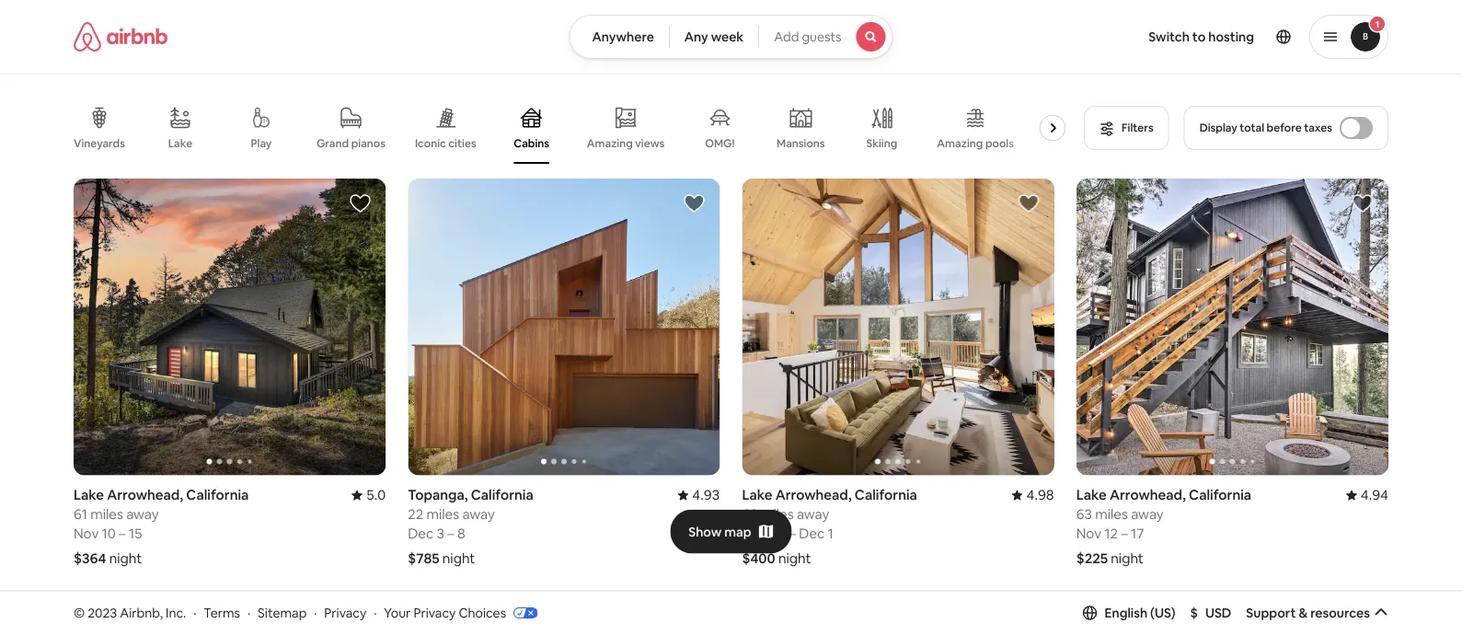 Task type: vqa. For each thing, say whether or not it's contained in the screenshot.


Task type: locate. For each thing, give the bounding box(es) containing it.
privacy left your
[[324, 604, 367, 621]]

arrowhead, up the 15
[[107, 486, 183, 504]]

nov for nov 10 – 15
[[74, 525, 99, 543]]

miles up "3"
[[427, 505, 460, 523]]

1 horizontal spatial arrowhead,
[[776, 486, 852, 504]]

to
[[1193, 29, 1206, 45]]

10
[[102, 525, 116, 543]]

4.98 out of 5 average rating image
[[1012, 486, 1055, 504]]

3 arrowhead, from the left
[[1110, 486, 1187, 504]]

1 add to wishlist: lake arrowhead, california image from the left
[[349, 192, 371, 215]]

61
[[74, 505, 87, 523]]

– for nov 26 – dec 1
[[789, 525, 796, 543]]

add to wishlist: lake arrowhead, california image
[[349, 192, 371, 215], [1018, 192, 1040, 215], [1352, 192, 1374, 215]]

2 add to wishlist: lake arrowhead, california image from the left
[[1018, 192, 1040, 215]]

privacy
[[324, 604, 367, 621], [414, 604, 456, 621]]

4 – from the left
[[1122, 525, 1128, 543]]

3 – from the left
[[789, 525, 796, 543]]

support
[[1247, 605, 1297, 621]]

2 horizontal spatial nov
[[1077, 525, 1102, 543]]

miles up 12 at bottom
[[1096, 505, 1129, 523]]

4.94 out of 5 average rating image
[[1347, 486, 1389, 504]]

night down 17
[[1111, 549, 1144, 567]]

2 horizontal spatial add to wishlist: lake arrowhead, california image
[[1352, 192, 1374, 215]]

· right inc.
[[193, 604, 197, 621]]

0 horizontal spatial privacy
[[324, 604, 367, 621]]

terms
[[204, 604, 240, 621]]

away inside lake arrowhead, california 61 miles away nov 10 – 15 $364 night
[[126, 505, 159, 523]]

2 horizontal spatial arrowhead,
[[1110, 486, 1187, 504]]

vineyards
[[74, 136, 125, 151]]

nov left 12 at bottom
[[1077, 525, 1102, 543]]

miles inside topanga, california 22 miles away dec 3 – 8 $785 night
[[427, 505, 460, 523]]

none search field containing anywhere
[[569, 15, 894, 59]]

– inside lake arrowhead, california 61 miles away nov 10 – 15 $364 night
[[119, 525, 126, 543]]

lake inside lake arrowhead, california 63 miles away nov 12 – 17 $225 night
[[1077, 486, 1107, 504]]

taxes
[[1305, 121, 1333, 135]]

california inside lake arrowhead, california 63 miles away nov 12 – 17 $225 night
[[1190, 486, 1252, 504]]

group
[[74, 92, 1102, 164], [74, 179, 386, 475], [408, 179, 720, 475], [742, 179, 1055, 475], [1077, 179, 1389, 475], [74, 606, 386, 635], [408, 606, 720, 635], [742, 606, 1055, 635], [742, 606, 1055, 635], [1077, 606, 1389, 635]]

away inside lake arrowhead, california 63 miles away nov 26 – dec 1 $400 night
[[797, 505, 830, 523]]

hosting
[[1209, 29, 1255, 45]]

california for lake arrowhead, california 63 miles away nov 12 – 17 $225 night
[[1190, 486, 1252, 504]]

2 dec from the left
[[799, 525, 825, 543]]

1 63 from the left
[[742, 505, 758, 523]]

california for lake arrowhead, california 63 miles away nov 26 – dec 1 $400 night
[[855, 486, 918, 504]]

miles inside lake arrowhead, california 61 miles away nov 10 – 15 $364 night
[[90, 505, 123, 523]]

$785
[[408, 549, 440, 567]]

3 away from the left
[[797, 505, 830, 523]]

0 horizontal spatial nov
[[74, 525, 99, 543]]

63 up map
[[742, 505, 758, 523]]

california inside lake arrowhead, california 63 miles away nov 26 – dec 1 $400 night
[[855, 486, 918, 504]]

add to wishlist: lake arrowhead, california image for 4.98
[[1018, 192, 1040, 215]]

3 miles from the left
[[761, 505, 794, 523]]

1 california from the left
[[186, 486, 249, 504]]

63 inside lake arrowhead, california 63 miles away nov 12 – 17 $225 night
[[1077, 505, 1093, 523]]

night
[[109, 549, 142, 567], [443, 549, 475, 567], [779, 549, 812, 567], [1111, 549, 1144, 567]]

4 away from the left
[[1132, 505, 1164, 523]]

&
[[1299, 605, 1308, 621]]

display total before taxes button
[[1185, 106, 1389, 150]]

2 away from the left
[[463, 505, 495, 523]]

iconic
[[415, 136, 446, 150]]

away up the 8 at the bottom left
[[463, 505, 495, 523]]

arrowhead, inside lake arrowhead, california 63 miles away nov 26 – dec 1 $400 night
[[776, 486, 852, 504]]

add to wishlist: lake arrowhead, california image for 5.0
[[349, 192, 371, 215]]

nov
[[74, 525, 99, 543], [742, 525, 768, 543], [1077, 525, 1102, 543]]

california
[[186, 486, 249, 504], [471, 486, 534, 504], [855, 486, 918, 504], [1190, 486, 1252, 504]]

lake up 61
[[74, 486, 104, 504]]

week
[[711, 29, 744, 45]]

– right "3"
[[448, 525, 455, 543]]

your
[[384, 604, 411, 621]]

away inside topanga, california 22 miles away dec 3 – 8 $785 night
[[463, 505, 495, 523]]

dec right 26
[[799, 525, 825, 543]]

1 nov from the left
[[74, 525, 99, 543]]

0 horizontal spatial dec
[[408, 525, 434, 543]]

· right terms link
[[248, 604, 251, 621]]

miles up 10
[[90, 505, 123, 523]]

– inside lake arrowhead, california 63 miles away nov 12 – 17 $225 night
[[1122, 525, 1128, 543]]

1 horizontal spatial 1
[[1376, 18, 1380, 30]]

usd
[[1206, 605, 1232, 621]]

1 arrowhead, from the left
[[107, 486, 183, 504]]

$364
[[74, 549, 106, 567]]

– inside lake arrowhead, california 63 miles away nov 26 – dec 1 $400 night
[[789, 525, 796, 543]]

nov down 61
[[74, 525, 99, 543]]

2 arrowhead, from the left
[[776, 486, 852, 504]]

california for lake arrowhead, california 61 miles away nov 10 – 15 $364 night
[[186, 486, 249, 504]]

choices
[[459, 604, 506, 621]]

away inside lake arrowhead, california 63 miles away nov 12 – 17 $225 night
[[1132, 505, 1164, 523]]

1 inside lake arrowhead, california 63 miles away nov 26 – dec 1 $400 night
[[828, 525, 834, 543]]

miles for nov 26 – dec 1
[[761, 505, 794, 523]]

0 horizontal spatial arrowhead,
[[107, 486, 183, 504]]

switch
[[1149, 29, 1190, 45]]

0 vertical spatial 1
[[1376, 18, 1380, 30]]

lake up 12 at bottom
[[1077, 486, 1107, 504]]

miles for nov 10 – 15
[[90, 505, 123, 523]]

63 for nov 12 – 17
[[1077, 505, 1093, 523]]

away up 17
[[1132, 505, 1164, 523]]

0 horizontal spatial 1
[[828, 525, 834, 543]]

resources
[[1311, 605, 1371, 621]]

1 horizontal spatial nov
[[742, 525, 768, 543]]

1 horizontal spatial dec
[[799, 525, 825, 543]]

lake up map
[[742, 486, 773, 504]]

15
[[129, 525, 142, 543]]

miles
[[90, 505, 123, 523], [427, 505, 460, 523], [761, 505, 794, 523], [1096, 505, 1129, 523]]

lake for lake
[[168, 136, 193, 151]]

1 horizontal spatial add to wishlist: lake arrowhead, california image
[[1018, 192, 1040, 215]]

pianos
[[351, 136, 386, 151]]

any
[[685, 29, 709, 45]]

3 nov from the left
[[1077, 525, 1102, 543]]

2 nov from the left
[[742, 525, 768, 543]]

nov inside lake arrowhead, california 61 miles away nov 10 – 15 $364 night
[[74, 525, 99, 543]]

2 night from the left
[[443, 549, 475, 567]]

lake inside group
[[168, 136, 193, 151]]

lake inside lake arrowhead, california 61 miles away nov 10 – 15 $364 night
[[74, 486, 104, 504]]

nov left 26
[[742, 525, 768, 543]]

pools
[[986, 136, 1014, 151]]

nov inside lake arrowhead, california 63 miles away nov 12 – 17 $225 night
[[1077, 525, 1102, 543]]

4 night from the left
[[1111, 549, 1144, 567]]

night inside topanga, california 22 miles away dec 3 – 8 $785 night
[[443, 549, 475, 567]]

miles inside lake arrowhead, california 63 miles away nov 12 – 17 $225 night
[[1096, 505, 1129, 523]]

sitemap
[[258, 604, 307, 621]]

0 horizontal spatial 63
[[742, 505, 758, 523]]

1 night from the left
[[109, 549, 142, 567]]

night down the 15
[[109, 549, 142, 567]]

arrowhead, inside lake arrowhead, california 63 miles away nov 12 – 17 $225 night
[[1110, 486, 1187, 504]]

· right add to wishlist: lake arrowhead, california icon on the left of page
[[374, 604, 377, 621]]

1 vertical spatial 1
[[828, 525, 834, 543]]

mansions
[[777, 136, 825, 151]]

1 horizontal spatial 63
[[1077, 505, 1093, 523]]

0 horizontal spatial amazing
[[587, 136, 633, 150]]

amazing
[[587, 136, 633, 150], [937, 136, 984, 151]]

arrowhead, up 17
[[1110, 486, 1187, 504]]

2 california from the left
[[471, 486, 534, 504]]

beachfront
[[1044, 136, 1102, 151]]

show
[[689, 523, 722, 540]]

3 add to wishlist: lake arrowhead, california image from the left
[[1352, 192, 1374, 215]]

2 privacy from the left
[[414, 604, 456, 621]]

3 california from the left
[[855, 486, 918, 504]]

4.98
[[1027, 486, 1055, 504]]

2 – from the left
[[448, 525, 455, 543]]

–
[[119, 525, 126, 543], [448, 525, 455, 543], [789, 525, 796, 543], [1122, 525, 1128, 543]]

1 dec from the left
[[408, 525, 434, 543]]

4 california from the left
[[1190, 486, 1252, 504]]

63 up $225
[[1077, 505, 1093, 523]]

dec inside topanga, california 22 miles away dec 3 – 8 $785 night
[[408, 525, 434, 543]]

away
[[126, 505, 159, 523], [463, 505, 495, 523], [797, 505, 830, 523], [1132, 505, 1164, 523]]

0 horizontal spatial add to wishlist: lake arrowhead, california image
[[349, 192, 371, 215]]

miles inside lake arrowhead, california 63 miles away nov 26 – dec 1 $400 night
[[761, 505, 794, 523]]

– left the 15
[[119, 525, 126, 543]]

– left 17
[[1122, 525, 1128, 543]]

any week
[[685, 29, 744, 45]]

night down 26
[[779, 549, 812, 567]]

1 horizontal spatial privacy
[[414, 604, 456, 621]]

privacy right your
[[414, 604, 456, 621]]

add guests button
[[759, 15, 894, 59]]

None search field
[[569, 15, 894, 59]]

switch to hosting
[[1149, 29, 1255, 45]]

– right 26
[[789, 525, 796, 543]]

4 miles from the left
[[1096, 505, 1129, 523]]

1 miles from the left
[[90, 505, 123, 523]]

· left privacy link
[[314, 604, 317, 621]]

·
[[193, 604, 197, 621], [248, 604, 251, 621], [314, 604, 317, 621], [374, 604, 377, 621]]

cabins
[[514, 136, 550, 151]]

63
[[742, 505, 758, 523], [1077, 505, 1093, 523]]

1 away from the left
[[126, 505, 159, 523]]

dec left "3"
[[408, 525, 434, 543]]

amazing left views
[[587, 136, 633, 150]]

lake right vineyards
[[168, 136, 193, 151]]

amazing left the pools
[[937, 136, 984, 151]]

arrowhead, inside lake arrowhead, california 61 miles away nov 10 – 15 $364 night
[[107, 486, 183, 504]]

1 horizontal spatial amazing
[[937, 136, 984, 151]]

away right show map button
[[797, 505, 830, 523]]

your privacy choices link
[[384, 604, 538, 622]]

california inside lake arrowhead, california 61 miles away nov 10 – 15 $364 night
[[186, 486, 249, 504]]

away up the 15
[[126, 505, 159, 523]]

– for nov 10 – 15
[[119, 525, 126, 543]]

1 – from the left
[[119, 525, 126, 543]]

night down the 8 at the bottom left
[[443, 549, 475, 567]]

3 night from the left
[[779, 549, 812, 567]]

arrowhead,
[[107, 486, 183, 504], [776, 486, 852, 504], [1110, 486, 1187, 504]]

nov inside lake arrowhead, california 63 miles away nov 26 – dec 1 $400 night
[[742, 525, 768, 543]]

amazing pools
[[937, 136, 1014, 151]]

arrowhead, up 26
[[776, 486, 852, 504]]

12
[[1105, 525, 1119, 543]]

lake
[[168, 136, 193, 151], [74, 486, 104, 504], [742, 486, 773, 504], [1077, 486, 1107, 504]]

2 miles from the left
[[427, 505, 460, 523]]

support & resources button
[[1247, 605, 1389, 621]]

2 63 from the left
[[1077, 505, 1093, 523]]

grand pianos
[[317, 136, 386, 151]]

1
[[1376, 18, 1380, 30], [828, 525, 834, 543]]

night inside lake arrowhead, california 63 miles away nov 12 – 17 $225 night
[[1111, 549, 1144, 567]]

3 · from the left
[[314, 604, 317, 621]]

miles up 26
[[761, 505, 794, 523]]

terms · sitemap · privacy ·
[[204, 604, 377, 621]]

63 inside lake arrowhead, california 63 miles away nov 26 – dec 1 $400 night
[[742, 505, 758, 523]]

lake inside lake arrowhead, california 63 miles away nov 26 – dec 1 $400 night
[[742, 486, 773, 504]]

1 privacy from the left
[[324, 604, 367, 621]]



Task type: describe. For each thing, give the bounding box(es) containing it.
filters
[[1122, 121, 1154, 135]]

skiing
[[867, 136, 898, 151]]

away for nov 26 – dec 1
[[797, 505, 830, 523]]

away for nov 12 – 17
[[1132, 505, 1164, 523]]

1 button
[[1310, 15, 1389, 59]]

views
[[635, 136, 665, 150]]

airbnb,
[[120, 604, 163, 621]]

1 · from the left
[[193, 604, 197, 621]]

english
[[1105, 605, 1148, 621]]

sitemap link
[[258, 604, 307, 621]]

nov for nov 12 – 17
[[1077, 525, 1102, 543]]

map
[[725, 523, 752, 540]]

add guests
[[774, 29, 842, 45]]

nov for nov 26 – dec 1
[[742, 525, 768, 543]]

grand
[[317, 136, 349, 151]]

before
[[1267, 121, 1302, 135]]

show map button
[[670, 510, 792, 554]]

lake for lake arrowhead, california 63 miles away nov 26 – dec 1 $400 night
[[742, 486, 773, 504]]

iconic cities
[[415, 136, 477, 150]]

amazing for amazing pools
[[937, 136, 984, 151]]

arrowhead, for 17
[[1110, 486, 1187, 504]]

5.0 out of 5 average rating image
[[352, 486, 386, 504]]

arrowhead, for dec
[[776, 486, 852, 504]]

guests
[[802, 29, 842, 45]]

topanga,
[[408, 486, 468, 504]]

63 for nov 26 – dec 1
[[742, 505, 758, 523]]

lake for lake arrowhead, california 61 miles away nov 10 – 15 $364 night
[[74, 486, 104, 504]]

4.94
[[1361, 486, 1389, 504]]

26
[[771, 525, 786, 543]]

lake arrowhead, california 61 miles away nov 10 – 15 $364 night
[[74, 486, 249, 567]]

english (us)
[[1105, 605, 1176, 621]]

support & resources
[[1247, 605, 1371, 621]]

display
[[1200, 121, 1238, 135]]

night inside lake arrowhead, california 63 miles away nov 26 – dec 1 $400 night
[[779, 549, 812, 567]]

4.93
[[693, 486, 720, 504]]

add
[[774, 29, 799, 45]]

miles for nov 12 – 17
[[1096, 505, 1129, 523]]

4.93 out of 5 average rating image
[[678, 486, 720, 504]]

$ usd
[[1191, 605, 1232, 621]]

$
[[1191, 605, 1199, 621]]

switch to hosting link
[[1138, 17, 1266, 56]]

privacy link
[[324, 604, 367, 621]]

amazing views
[[587, 136, 665, 150]]

2 · from the left
[[248, 604, 251, 621]]

add to wishlist: lake arrowhead, california image
[[349, 620, 371, 635]]

– inside topanga, california 22 miles away dec 3 – 8 $785 night
[[448, 525, 455, 543]]

– for nov 12 – 17
[[1122, 525, 1128, 543]]

omg!
[[705, 136, 735, 151]]

amazing for amazing views
[[587, 136, 633, 150]]

group containing iconic cities
[[74, 92, 1102, 164]]

1 inside dropdown button
[[1376, 18, 1380, 30]]

california inside topanga, california 22 miles away dec 3 – 8 $785 night
[[471, 486, 534, 504]]

3
[[437, 525, 445, 543]]

8
[[458, 525, 466, 543]]

terms link
[[204, 604, 240, 621]]

17
[[1131, 525, 1145, 543]]

4 · from the left
[[374, 604, 377, 621]]

night inside lake arrowhead, california 61 miles away nov 10 – 15 $364 night
[[109, 549, 142, 567]]

(us)
[[1151, 605, 1176, 621]]

5.0
[[366, 486, 386, 504]]

add to wishlist: crestline, california image
[[1352, 620, 1374, 635]]

display total before taxes
[[1200, 121, 1333, 135]]

$225
[[1077, 549, 1108, 567]]

any week button
[[669, 15, 760, 59]]

lake arrowhead, california 63 miles away nov 12 – 17 $225 night
[[1077, 486, 1252, 567]]

$400
[[742, 549, 776, 567]]

dec inside lake arrowhead, california 63 miles away nov 26 – dec 1 $400 night
[[799, 525, 825, 543]]

play
[[251, 136, 272, 151]]

topanga, california 22 miles away dec 3 – 8 $785 night
[[408, 486, 534, 567]]

© 2023 airbnb, inc. ·
[[74, 604, 197, 621]]

add to wishlist: lake arrowhead, california image for 4.94
[[1352, 192, 1374, 215]]

22
[[408, 505, 424, 523]]

add to wishlist: topanga, california image
[[684, 192, 706, 215]]

lake for lake arrowhead, california 63 miles away nov 12 – 17 $225 night
[[1077, 486, 1107, 504]]

2023
[[88, 604, 117, 621]]

lake arrowhead, california 63 miles away nov 26 – dec 1 $400 night
[[742, 486, 918, 567]]

show map
[[689, 523, 752, 540]]

inc.
[[166, 604, 186, 621]]

english (us) button
[[1083, 605, 1176, 621]]

your privacy choices
[[384, 604, 506, 621]]

cities
[[449, 136, 477, 150]]

filters button
[[1085, 106, 1170, 150]]

©
[[74, 604, 85, 621]]

anywhere button
[[569, 15, 670, 59]]

arrowhead, for 15
[[107, 486, 183, 504]]

total
[[1240, 121, 1265, 135]]

away for nov 10 – 15
[[126, 505, 159, 523]]

anywhere
[[592, 29, 654, 45]]

profile element
[[916, 0, 1389, 74]]



